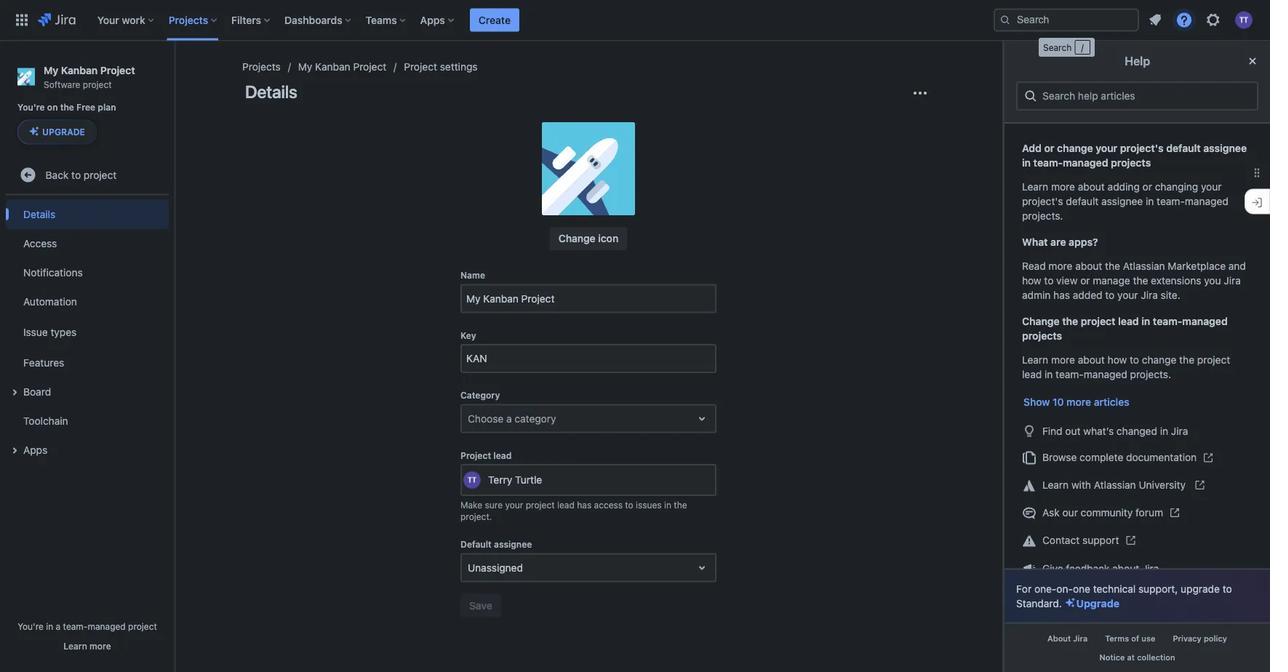Task type: locate. For each thing, give the bounding box(es) containing it.
0 horizontal spatial has
[[577, 500, 592, 510]]

project inside 'learn more about how to change the project lead in team-managed projects.'
[[1198, 354, 1231, 366]]

change left icon
[[559, 233, 596, 245]]

0 horizontal spatial project's
[[1023, 195, 1064, 207]]

to inside the back to project link
[[71, 169, 81, 181]]

icon
[[599, 233, 619, 245]]

about up technical
[[1113, 563, 1140, 575]]

1 vertical spatial change
[[1023, 316, 1060, 328]]

0 horizontal spatial projects
[[1023, 330, 1063, 342]]

to inside 'learn more about how to change the project lead in team-managed projects.'
[[1130, 354, 1140, 366]]

jira image
[[38, 11, 76, 29], [38, 11, 76, 29]]

change inside change the project lead in team-managed projects
[[1023, 316, 1060, 328]]

managed down you
[[1183, 316, 1229, 328]]

marketplace
[[1169, 260, 1227, 272]]

change down admin
[[1023, 316, 1060, 328]]

more inside learn more about adding or changing your project's default assignee in team-managed projects.
[[1052, 181, 1076, 193]]

0 horizontal spatial change
[[559, 233, 596, 245]]

add
[[1023, 142, 1042, 154]]

0 horizontal spatial default
[[1067, 195, 1099, 207]]

1 vertical spatial details
[[23, 208, 56, 220]]

contact support
[[1043, 535, 1120, 547]]

my
[[298, 61, 313, 73], [44, 64, 58, 76]]

1 horizontal spatial upgrade
[[1077, 598, 1120, 610]]

project left the settings
[[404, 61, 437, 73]]

projects up sidebar navigation image on the left top
[[169, 14, 208, 26]]

projects. inside learn more about adding or changing your project's default assignee in team-managed projects.
[[1023, 210, 1064, 222]]

kanban inside "my kanban project software project"
[[61, 64, 98, 76]]

1 vertical spatial you're
[[18, 622, 44, 632]]

0 vertical spatial project's
[[1121, 142, 1164, 154]]

upgrade for upgrade button on the top of the page
[[42, 127, 85, 137]]

1 horizontal spatial assignee
[[1102, 195, 1144, 207]]

0 vertical spatial change
[[1058, 142, 1094, 154]]

default up apps?
[[1067, 195, 1099, 207]]

give
[[1043, 563, 1064, 575]]

jira right about at right bottom
[[1074, 635, 1088, 644]]

projects. down change the project lead in team-managed projects
[[1131, 369, 1172, 381]]

or right add
[[1045, 142, 1055, 154]]

default up changing
[[1167, 142, 1202, 154]]

has inside the read more about the atlassian marketplace and how to view or manage the extensions you jira admin has added to your jira site.
[[1054, 289, 1071, 301]]

the up manage
[[1106, 260, 1121, 272]]

the inside make sure your project lead has access to issues in the project.
[[674, 500, 688, 510]]

apps inside button
[[23, 444, 47, 456]]

more for lead
[[1052, 354, 1076, 366]]

in inside learn more about adding or changing your project's default assignee in team-managed projects.
[[1146, 195, 1155, 207]]

project inside "my kanban project software project"
[[83, 79, 112, 89]]

0 vertical spatial apps
[[420, 14, 445, 26]]

project up plan
[[100, 64, 135, 76]]

changing
[[1156, 181, 1199, 193]]

more inside 'learn more about how to change the project lead in team-managed projects.'
[[1052, 354, 1076, 366]]

category
[[515, 413, 556, 425]]

in inside change the project lead in team-managed projects
[[1142, 316, 1151, 328]]

projects down admin
[[1023, 330, 1063, 342]]

site.
[[1161, 289, 1181, 301]]

toolchain link
[[6, 406, 169, 436]]

1 horizontal spatial kanban
[[315, 61, 351, 73]]

appswitcher icon image
[[13, 11, 31, 29]]

your inside learn more about adding or changing your project's default assignee in team-managed projects.
[[1202, 181, 1222, 193]]

learn inside 'learn more about how to change the project lead in team-managed projects.'
[[1023, 354, 1049, 366]]

has inside make sure your project lead has access to issues in the project.
[[577, 500, 592, 510]]

2 vertical spatial or
[[1081, 275, 1091, 287]]

0 vertical spatial details
[[245, 82, 297, 102]]

learn with atlassian university link
[[1017, 472, 1259, 499]]

1 vertical spatial project's
[[1023, 195, 1064, 207]]

more up what are apps?
[[1052, 181, 1076, 193]]

to right upgrade
[[1223, 583, 1233, 595]]

your
[[97, 14, 119, 26]]

what are apps?
[[1023, 236, 1099, 248]]

in inside add or change your project's default assignee in team-managed projects
[[1023, 157, 1031, 169]]

1 vertical spatial projects
[[1023, 330, 1063, 342]]

team- down add
[[1034, 157, 1064, 169]]

your right changing
[[1202, 181, 1222, 193]]

more image
[[912, 84, 930, 102]]

lead left access
[[558, 500, 575, 510]]

1 horizontal spatial default
[[1167, 142, 1202, 154]]

0 vertical spatial assignee
[[1204, 142, 1248, 154]]

0 horizontal spatial or
[[1045, 142, 1055, 154]]

0 vertical spatial upgrade
[[42, 127, 85, 137]]

apps button
[[416, 8, 460, 32]]

1 horizontal spatial my
[[298, 61, 313, 73]]

more for default
[[1052, 181, 1076, 193]]

0 vertical spatial projects
[[169, 14, 208, 26]]

1 vertical spatial a
[[56, 622, 61, 632]]

1 horizontal spatial a
[[507, 413, 512, 425]]

my kanban project software project
[[44, 64, 135, 89]]

your up adding
[[1096, 142, 1118, 154]]

default inside add or change your project's default assignee in team-managed projects
[[1167, 142, 1202, 154]]

atlassian
[[1124, 260, 1166, 272], [1095, 479, 1137, 491]]

about inside learn more about adding or changing your project's default assignee in team-managed projects.
[[1079, 181, 1106, 193]]

my inside my kanban project link
[[298, 61, 313, 73]]

1 vertical spatial projects.
[[1131, 369, 1172, 381]]

2 you're from the top
[[18, 622, 44, 632]]

changed
[[1117, 425, 1158, 437]]

lead inside make sure your project lead has access to issues in the project.
[[558, 500, 575, 510]]

learn inside button
[[64, 641, 87, 651]]

1 horizontal spatial project's
[[1121, 142, 1164, 154]]

what's
[[1084, 425, 1114, 437]]

choose a category
[[468, 413, 556, 425]]

unassigned
[[468, 562, 523, 574]]

use
[[1142, 635, 1156, 644]]

you're in a team-managed project
[[18, 622, 157, 632]]

added
[[1073, 289, 1103, 301]]

browse
[[1043, 452, 1078, 464]]

1 horizontal spatial change
[[1023, 316, 1060, 328]]

upgrade down you're on the free plan
[[42, 127, 85, 137]]

kanban for my kanban project
[[315, 61, 351, 73]]

terms
[[1106, 635, 1130, 644]]

the down the 'site.'
[[1180, 354, 1195, 366]]

team- down changing
[[1157, 195, 1186, 207]]

0 vertical spatial projects.
[[1023, 210, 1064, 222]]

team- inside add or change your project's default assignee in team-managed projects
[[1034, 157, 1064, 169]]

contact
[[1043, 535, 1080, 547]]

0 horizontal spatial change
[[1058, 142, 1094, 154]]

managed down changing
[[1186, 195, 1229, 207]]

about up show 10 more articles
[[1079, 354, 1106, 366]]

to down change the project lead in team-managed projects
[[1130, 354, 1140, 366]]

more inside the read more about the atlassian marketplace and how to view or manage the extensions you jira admin has added to your jira site.
[[1049, 260, 1073, 272]]

kanban down the dashboards dropdown button
[[315, 61, 351, 73]]

or inside the read more about the atlassian marketplace and how to view or manage the extensions you jira admin has added to your jira site.
[[1081, 275, 1091, 287]]

and
[[1229, 260, 1247, 272]]

expand image
[[6, 384, 23, 401]]

0 horizontal spatial how
[[1023, 275, 1042, 287]]

out
[[1066, 425, 1081, 437]]

0 horizontal spatial projects
[[169, 14, 208, 26]]

collection
[[1138, 653, 1176, 662]]

1 vertical spatial change
[[1143, 354, 1177, 366]]

1 horizontal spatial projects
[[1112, 157, 1152, 169]]

project
[[353, 61, 387, 73], [404, 61, 437, 73], [100, 64, 135, 76], [461, 451, 491, 461]]

0 vertical spatial or
[[1045, 142, 1055, 154]]

1 horizontal spatial projects.
[[1131, 369, 1172, 381]]

the inside change the project lead in team-managed projects
[[1063, 316, 1079, 328]]

about for adding
[[1079, 181, 1106, 193]]

1 vertical spatial apps
[[23, 444, 47, 456]]

browse complete documentation link
[[1017, 444, 1259, 472]]

default assignee
[[461, 540, 532, 550]]

more down you're in a team-managed project
[[90, 641, 111, 651]]

more right 10 at the bottom of the page
[[1067, 396, 1092, 408]]

0 vertical spatial you're
[[17, 102, 45, 113]]

project inside project settings link
[[404, 61, 437, 73]]

project inside change the project lead in team-managed projects
[[1082, 316, 1116, 328]]

learn up show
[[1023, 354, 1049, 366]]

1 horizontal spatial projects
[[242, 61, 281, 73]]

change
[[1058, 142, 1094, 154], [1143, 354, 1177, 366]]

0 horizontal spatial details
[[23, 208, 56, 220]]

projects button
[[164, 8, 223, 32]]

jira up documentation
[[1172, 425, 1189, 437]]

create button
[[470, 8, 520, 32]]

in inside 'learn more about how to change the project lead in team-managed projects.'
[[1045, 369, 1054, 381]]

0 vertical spatial how
[[1023, 275, 1042, 287]]

ask
[[1043, 507, 1060, 519]]

in inside "link"
[[1161, 425, 1169, 437]]

about inside 'learn more about how to change the project lead in team-managed projects.'
[[1079, 354, 1106, 366]]

projects. up what
[[1023, 210, 1064, 222]]

kanban up software
[[61, 64, 98, 76]]

projects up adding
[[1112, 157, 1152, 169]]

1 vertical spatial default
[[1067, 195, 1099, 207]]

my kanban project link
[[298, 58, 387, 76]]

0 horizontal spatial upgrade
[[42, 127, 85, 137]]

managed inside add or change your project's default assignee in team-managed projects
[[1064, 157, 1109, 169]]

has left access
[[577, 500, 592, 510]]

project's inside add or change your project's default assignee in team-managed projects
[[1121, 142, 1164, 154]]

details down projects link
[[245, 82, 297, 102]]

1 horizontal spatial how
[[1108, 354, 1128, 366]]

change inside add or change your project's default assignee in team-managed projects
[[1058, 142, 1094, 154]]

to left view
[[1045, 275, 1054, 287]]

standard.
[[1017, 598, 1063, 610]]

feedback
[[1067, 563, 1110, 575]]

atlassian up the 'extensions' on the top of page
[[1124, 260, 1166, 272]]

show
[[1024, 396, 1051, 408]]

1 horizontal spatial change
[[1143, 354, 1177, 366]]

to right back
[[71, 169, 81, 181]]

project
[[83, 79, 112, 89], [84, 169, 117, 181], [1082, 316, 1116, 328], [1198, 354, 1231, 366], [526, 500, 555, 510], [128, 622, 157, 632]]

my inside "my kanban project software project"
[[44, 64, 58, 76]]

lead down the read more about the atlassian marketplace and how to view or manage the extensions you jira admin has added to your jira site.
[[1119, 316, 1140, 328]]

apps right teams dropdown button
[[420, 14, 445, 26]]

to left issues
[[625, 500, 634, 510]]

about inside the read more about the atlassian marketplace and how to view or manage the extensions you jira admin has added to your jira site.
[[1076, 260, 1103, 272]]

my up software
[[44, 64, 58, 76]]

about for the
[[1076, 260, 1103, 272]]

1 horizontal spatial apps
[[420, 14, 445, 26]]

jira up "support,"
[[1143, 563, 1160, 575]]

kanban
[[315, 61, 351, 73], [61, 64, 98, 76]]

complete
[[1080, 452, 1124, 464]]

or right adding
[[1143, 181, 1153, 193]]

how down read
[[1023, 275, 1042, 287]]

1 vertical spatial how
[[1108, 354, 1128, 366]]

toolchain
[[23, 415, 68, 427]]

project's up what
[[1023, 195, 1064, 207]]

admin
[[1023, 289, 1051, 301]]

more inside button
[[1067, 396, 1092, 408]]

access link
[[6, 229, 169, 258]]

projects inside popup button
[[169, 14, 208, 26]]

assignee inside add or change your project's default assignee in team-managed projects
[[1204, 142, 1248, 154]]

details up access
[[23, 208, 56, 220]]

0 vertical spatial change
[[559, 233, 596, 245]]

projects. inside 'learn more about how to change the project lead in team-managed projects.'
[[1131, 369, 1172, 381]]

more up 10 at the bottom of the page
[[1052, 354, 1076, 366]]

1 you're from the top
[[17, 102, 45, 113]]

terry turtle image
[[464, 472, 481, 489]]

2 horizontal spatial assignee
[[1204, 142, 1248, 154]]

apps down toolchain
[[23, 444, 47, 456]]

managed up articles
[[1084, 369, 1128, 381]]

project avatar image
[[542, 122, 635, 215]]

0 vertical spatial has
[[1054, 289, 1071, 301]]

about for jira
[[1113, 563, 1140, 575]]

2 horizontal spatial or
[[1143, 181, 1153, 193]]

lead inside 'learn more about how to change the project lead in team-managed projects.'
[[1023, 369, 1043, 381]]

upgrade down one
[[1077, 598, 1120, 610]]

0 horizontal spatial kanban
[[61, 64, 98, 76]]

managed up adding
[[1064, 157, 1109, 169]]

learn more about adding or changing your project's default assignee in team-managed projects.
[[1023, 181, 1229, 222]]

to inside for one-on-one technical support, upgrade to standard.
[[1223, 583, 1233, 595]]

the down added
[[1063, 316, 1079, 328]]

learn inside learn more about adding or changing your project's default assignee in team-managed projects.
[[1023, 181, 1049, 193]]

1 vertical spatial upgrade
[[1077, 598, 1120, 610]]

0 vertical spatial default
[[1167, 142, 1202, 154]]

learn left with
[[1043, 479, 1069, 491]]

projects down filters dropdown button
[[242, 61, 281, 73]]

projects for projects popup button
[[169, 14, 208, 26]]

teams button
[[361, 8, 412, 32]]

learn down add
[[1023, 181, 1049, 193]]

category
[[461, 390, 500, 401]]

1 horizontal spatial has
[[1054, 289, 1071, 301]]

team- down the 'site.'
[[1154, 316, 1183, 328]]

assignee
[[1204, 142, 1248, 154], [1102, 195, 1144, 207], [494, 540, 532, 550]]

the right issues
[[674, 500, 688, 510]]

about left adding
[[1079, 181, 1106, 193]]

your down manage
[[1118, 289, 1139, 301]]

project down teams
[[353, 61, 387, 73]]

project inside "my kanban project software project"
[[100, 64, 135, 76]]

notice at collection
[[1100, 653, 1176, 662]]

lead inside change the project lead in team-managed projects
[[1119, 316, 1140, 328]]

change
[[559, 233, 596, 245], [1023, 316, 1060, 328]]

your right sure
[[505, 500, 524, 510]]

1 vertical spatial projects
[[242, 61, 281, 73]]

learn for learn with atlassian university
[[1043, 479, 1069, 491]]

1 vertical spatial has
[[577, 500, 592, 510]]

notifications link
[[6, 258, 169, 287]]

managed inside change the project lead in team-managed projects
[[1183, 316, 1229, 328]]

jira inside about jira button
[[1074, 635, 1088, 644]]

work
[[122, 14, 145, 26]]

lead up show
[[1023, 369, 1043, 381]]

atlassian down browse complete documentation
[[1095, 479, 1137, 491]]

you're
[[17, 102, 45, 113], [18, 622, 44, 632]]

at
[[1128, 653, 1136, 662]]

1 vertical spatial or
[[1143, 181, 1153, 193]]

lead up terry
[[494, 451, 512, 461]]

how down change the project lead in team-managed projects
[[1108, 354, 1128, 366]]

has down view
[[1054, 289, 1071, 301]]

upgrade for upgrade link at bottom
[[1077, 598, 1120, 610]]

project.
[[461, 512, 492, 522]]

change down change the project lead in team-managed projects
[[1143, 354, 1177, 366]]

privacy policy link
[[1165, 630, 1237, 648]]

1 vertical spatial atlassian
[[1095, 479, 1137, 491]]

or up added
[[1081, 275, 1091, 287]]

team- up show 10 more articles
[[1056, 369, 1084, 381]]

documentation
[[1127, 452, 1198, 464]]

features link
[[6, 348, 169, 377]]

show 10 more articles
[[1024, 396, 1130, 408]]

jira inside give feedback about jira link
[[1143, 563, 1160, 575]]

learn for learn more about how to change the project lead in team-managed projects.
[[1023, 354, 1049, 366]]

plan
[[98, 102, 116, 113]]

more up view
[[1049, 260, 1073, 272]]

0 horizontal spatial a
[[56, 622, 61, 632]]

about
[[1048, 635, 1072, 644]]

projects
[[169, 14, 208, 26], [242, 61, 281, 73]]

1 vertical spatial assignee
[[1102, 195, 1144, 207]]

change right add
[[1058, 142, 1094, 154]]

search image
[[1000, 14, 1012, 26]]

jira
[[1225, 275, 1242, 287], [1142, 289, 1159, 301], [1172, 425, 1189, 437], [1143, 563, 1160, 575], [1074, 635, 1088, 644]]

change inside change icon 'button'
[[559, 233, 596, 245]]

0 horizontal spatial projects.
[[1023, 210, 1064, 222]]

help image
[[1176, 11, 1194, 29]]

how inside the read more about the atlassian marketplace and how to view or manage the extensions you jira admin has added to your jira site.
[[1023, 275, 1042, 287]]

upgrade inside button
[[42, 127, 85, 137]]

your
[[1096, 142, 1118, 154], [1202, 181, 1222, 193], [1118, 289, 1139, 301], [505, 500, 524, 510]]

0 horizontal spatial my
[[44, 64, 58, 76]]

your inside the read more about the atlassian marketplace and how to view or manage the extensions you jira admin has added to your jira site.
[[1118, 289, 1139, 301]]

are
[[1051, 236, 1067, 248]]

more inside button
[[90, 641, 111, 651]]

about down apps?
[[1076, 260, 1103, 272]]

0 vertical spatial projects
[[1112, 157, 1152, 169]]

project lead
[[461, 451, 512, 461]]

0 horizontal spatial assignee
[[494, 540, 532, 550]]

my right projects link
[[298, 61, 313, 73]]

default
[[1167, 142, 1202, 154], [1067, 195, 1099, 207]]

1 horizontal spatial or
[[1081, 275, 1091, 287]]

group
[[6, 195, 169, 469]]

give feedback about jira link
[[1017, 555, 1259, 582]]

create
[[479, 14, 511, 26]]

how inside 'learn more about how to change the project lead in team-managed projects.'
[[1108, 354, 1128, 366]]

0 horizontal spatial apps
[[23, 444, 47, 456]]

notice
[[1100, 653, 1126, 662]]

lead
[[1119, 316, 1140, 328], [1023, 369, 1043, 381], [494, 451, 512, 461], [558, 500, 575, 510]]

kanban for my kanban project software project
[[61, 64, 98, 76]]

banner
[[0, 0, 1271, 41]]

learn down you're in a team-managed project
[[64, 641, 87, 651]]

2 vertical spatial assignee
[[494, 540, 532, 550]]

filters
[[232, 14, 261, 26]]

managed inside 'learn more about how to change the project lead in team-managed projects.'
[[1084, 369, 1128, 381]]

0 vertical spatial atlassian
[[1124, 260, 1166, 272]]

project's up adding
[[1121, 142, 1164, 154]]



Task type: describe. For each thing, give the bounding box(es) containing it.
make
[[461, 500, 483, 510]]

extensions
[[1152, 275, 1202, 287]]

notifications image
[[1147, 11, 1165, 29]]

Key field
[[462, 346, 716, 372]]

make sure your project lead has access to issues in the project.
[[461, 500, 688, 522]]

atlassian inside the read more about the atlassian marketplace and how to view or manage the extensions you jira admin has added to your jira site.
[[1124, 260, 1166, 272]]

ask our community forum
[[1043, 507, 1164, 519]]

project inside make sure your project lead has access to issues in the project.
[[526, 500, 555, 510]]

to down manage
[[1106, 289, 1115, 301]]

apps inside dropdown button
[[420, 14, 445, 26]]

the inside 'learn more about how to change the project lead in team-managed projects.'
[[1180, 354, 1195, 366]]

give feedback about jira
[[1043, 563, 1160, 575]]

team- inside 'learn more about how to change the project lead in team-managed projects.'
[[1056, 369, 1084, 381]]

free
[[77, 102, 95, 113]]

managed inside learn more about adding or changing your project's default assignee in team-managed projects.
[[1186, 195, 1229, 207]]

issue types link
[[6, 316, 169, 348]]

close image
[[1245, 52, 1262, 70]]

policy
[[1205, 635, 1228, 644]]

about jira button
[[1039, 630, 1097, 648]]

your work
[[97, 14, 145, 26]]

jira left the 'site.'
[[1142, 289, 1159, 301]]

projects inside add or change your project's default assignee in team-managed projects
[[1112, 157, 1152, 169]]

terms of use
[[1106, 635, 1156, 644]]

my for my kanban project software project
[[44, 64, 58, 76]]

1 horizontal spatial details
[[245, 82, 297, 102]]

read more about the atlassian marketplace and how to view or manage the extensions you jira admin has added to your jira site.
[[1023, 260, 1247, 301]]

for one-on-one technical support, upgrade to standard.
[[1017, 583, 1233, 610]]

privacy
[[1174, 635, 1202, 644]]

change inside 'learn more about how to change the project lead in team-managed projects.'
[[1143, 354, 1177, 366]]

add or change your project's default assignee in team-managed projects
[[1023, 142, 1248, 169]]

find out what's changed in jira
[[1043, 425, 1189, 437]]

Search help articles field
[[1039, 83, 1252, 109]]

the right manage
[[1134, 275, 1149, 287]]

turtle
[[515, 474, 542, 486]]

you're for you're in a team-managed project
[[18, 622, 44, 632]]

banner containing your work
[[0, 0, 1271, 41]]

automation link
[[6, 287, 169, 316]]

your inside make sure your project lead has access to issues in the project.
[[505, 500, 524, 510]]

read
[[1023, 260, 1046, 272]]

dashboards
[[285, 14, 343, 26]]

terms of use link
[[1097, 630, 1165, 648]]

your inside add or change your project's default assignee in team-managed projects
[[1096, 142, 1118, 154]]

access
[[23, 237, 57, 249]]

expand image
[[6, 442, 23, 460]]

0 vertical spatial a
[[507, 413, 512, 425]]

terry turtle
[[488, 474, 542, 486]]

privacy policy
[[1174, 635, 1228, 644]]

community
[[1081, 507, 1134, 519]]

learn for learn more
[[64, 641, 87, 651]]

sidebar navigation image
[[159, 58, 191, 87]]

upgrade button
[[18, 120, 96, 144]]

for
[[1017, 583, 1032, 595]]

10
[[1053, 396, 1065, 408]]

learn more about how to change the project lead in team-managed projects.
[[1023, 354, 1231, 381]]

you
[[1205, 275, 1222, 287]]

team- inside learn more about adding or changing your project's default assignee in team-managed projects.
[[1157, 195, 1186, 207]]

change for change icon
[[559, 233, 596, 245]]

board
[[23, 386, 51, 398]]

my for my kanban project
[[298, 61, 313, 73]]

view
[[1057, 275, 1078, 287]]

change icon button
[[550, 227, 628, 250]]

what
[[1023, 236, 1049, 248]]

help
[[1125, 54, 1151, 68]]

technical
[[1094, 583, 1136, 595]]

project inside my kanban project link
[[353, 61, 387, 73]]

key
[[461, 330, 477, 341]]

to inside make sure your project lead has access to issues in the project.
[[625, 500, 634, 510]]

Default assignee text field
[[468, 561, 471, 575]]

default
[[461, 540, 492, 550]]

change for change the project lead in team-managed projects
[[1023, 316, 1060, 328]]

or inside add or change your project's default assignee in team-managed projects
[[1045, 142, 1055, 154]]

jira inside find out what's changed in jira "link"
[[1172, 425, 1189, 437]]

on
[[47, 102, 58, 113]]

adding
[[1108, 181, 1140, 193]]

back to project
[[46, 169, 117, 181]]

/
[[1082, 42, 1085, 52]]

learn more
[[64, 641, 111, 651]]

projects for projects link
[[242, 61, 281, 73]]

open image
[[694, 410, 711, 428]]

Category text field
[[468, 412, 471, 426]]

the right on at the left top of the page
[[60, 102, 74, 113]]

issue types
[[23, 326, 77, 338]]

managed up learn more button
[[88, 622, 126, 632]]

sure
[[485, 500, 503, 510]]

automation
[[23, 295, 77, 307]]

support
[[1083, 535, 1120, 547]]

find
[[1043, 425, 1063, 437]]

Name field
[[462, 286, 716, 312]]

back to project link
[[6, 160, 169, 189]]

in inside make sure your project lead has access to issues in the project.
[[665, 500, 672, 510]]

contact support link
[[1017, 527, 1259, 555]]

project settings link
[[404, 58, 478, 76]]

Search field
[[994, 8, 1140, 32]]

upgrade
[[1181, 583, 1221, 595]]

open image
[[694, 559, 711, 577]]

more for to
[[1049, 260, 1073, 272]]

project up the terry turtle image
[[461, 451, 491, 461]]

learn more button
[[64, 641, 111, 652]]

or inside learn more about adding or changing your project's default assignee in team-managed projects.
[[1143, 181, 1153, 193]]

upgrade link
[[1065, 597, 1120, 611]]

your profile and settings image
[[1236, 11, 1253, 29]]

show 10 more articles button
[[1017, 394, 1137, 411]]

board button
[[6, 377, 169, 406]]

choose
[[468, 413, 504, 425]]

about for how
[[1079, 354, 1106, 366]]

issues
[[636, 500, 662, 510]]

settings image
[[1205, 11, 1223, 29]]

assignee inside learn more about adding or changing your project's default assignee in team-managed projects.
[[1102, 195, 1144, 207]]

team- up learn more button
[[63, 622, 88, 632]]

types
[[51, 326, 77, 338]]

dashboards button
[[280, 8, 357, 32]]

apps button
[[6, 436, 169, 465]]

my kanban project
[[298, 61, 387, 73]]

project settings
[[404, 61, 478, 73]]

default inside learn more about adding or changing your project's default assignee in team-managed projects.
[[1067, 195, 1099, 207]]

you're on the free plan
[[17, 102, 116, 113]]

projects link
[[242, 58, 281, 76]]

forum
[[1136, 507, 1164, 519]]

projects inside change the project lead in team-managed projects
[[1023, 330, 1063, 342]]

manage
[[1094, 275, 1131, 287]]

ask our community forum link
[[1017, 499, 1259, 527]]

find out what's changed in jira link
[[1017, 417, 1259, 444]]

with
[[1072, 479, 1092, 491]]

team- inside change the project lead in team-managed projects
[[1154, 316, 1183, 328]]

learn for learn more about adding or changing your project's default assignee in team-managed projects.
[[1023, 181, 1049, 193]]

jira down and
[[1225, 275, 1242, 287]]

you're for you're on the free plan
[[17, 102, 45, 113]]

notifications
[[23, 266, 83, 278]]

your work button
[[93, 8, 160, 32]]

project's inside learn more about adding or changing your project's default assignee in team-managed projects.
[[1023, 195, 1064, 207]]

group containing details
[[6, 195, 169, 469]]

primary element
[[9, 0, 994, 40]]

learn with atlassian university
[[1043, 479, 1189, 491]]



Task type: vqa. For each thing, say whether or not it's contained in the screenshot.
change icon Button
yes



